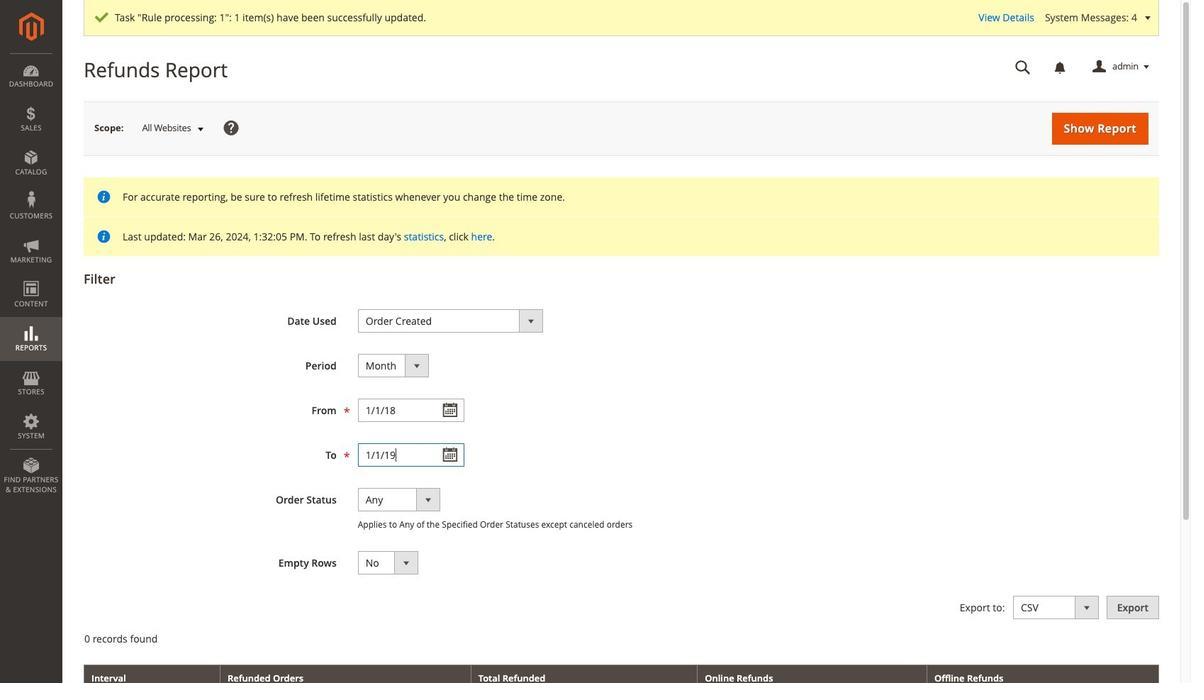 Task type: describe. For each thing, give the bounding box(es) containing it.
magento admin panel image
[[19, 12, 44, 41]]



Task type: locate. For each thing, give the bounding box(es) containing it.
None text field
[[1006, 55, 1041, 79]]

None text field
[[358, 399, 464, 422], [358, 443, 464, 467], [358, 399, 464, 422], [358, 443, 464, 467]]

menu bar
[[0, 53, 62, 502]]



